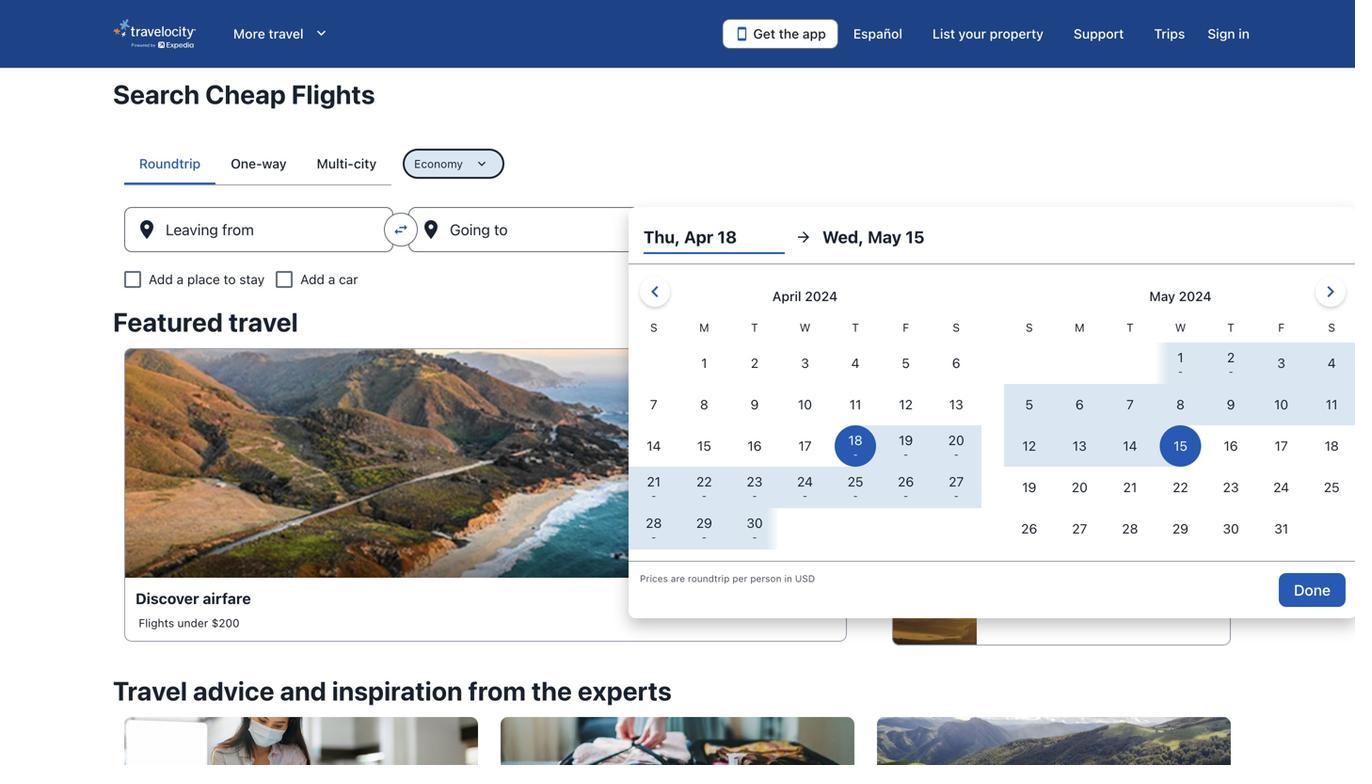 Task type: locate. For each thing, give the bounding box(es) containing it.
are inside things are looking up—and booking up!
[[1042, 537, 1066, 555]]

w for may
[[1176, 321, 1187, 334]]

1 horizontal spatial flights
[[292, 79, 375, 110]]

3 t from the left
[[1127, 321, 1134, 334]]

0 horizontal spatial the
[[532, 676, 572, 707]]

economy button
[[403, 149, 505, 179]]

1 horizontal spatial w
[[1176, 321, 1187, 334]]

favorite
[[1044, 444, 1084, 457]]

s
[[651, 321, 658, 334], [953, 321, 961, 334], [1026, 321, 1034, 334], [1329, 321, 1336, 334]]

t
[[752, 321, 759, 334], [852, 321, 860, 334], [1127, 321, 1134, 334], [1228, 321, 1235, 334]]

2 a from the left
[[328, 272, 335, 287]]

in left usd
[[785, 573, 793, 584]]

to left get
[[1051, 383, 1066, 401]]

the right get
[[779, 26, 800, 41]]

place
[[187, 272, 220, 287]]

and right advice
[[280, 676, 327, 707]]

the inside region
[[532, 676, 572, 707]]

apr 18 - may 15
[[731, 228, 838, 246]]

1 vertical spatial are
[[671, 573, 686, 584]]

18 inside button
[[718, 227, 737, 247]]

0 horizontal spatial a
[[177, 272, 184, 287]]

travel
[[269, 26, 304, 41], [229, 307, 298, 338]]

0 horizontal spatial your
[[959, 26, 987, 41]]

0 vertical spatial in
[[1239, 26, 1251, 41]]

in right sign
[[1239, 26, 1251, 41]]

-
[[779, 228, 786, 246]]

next month image
[[1320, 281, 1343, 303]]

add a place to stay
[[149, 272, 265, 287]]

apr left - at the right top
[[731, 228, 755, 246]]

1 2024 from the left
[[805, 289, 838, 304]]

the
[[779, 26, 800, 41], [532, 676, 572, 707]]

wed, may 15 button
[[823, 220, 964, 254]]

2 vertical spatial to
[[989, 444, 999, 457]]

f
[[903, 321, 910, 334], [1279, 321, 1285, 334]]

w for april
[[800, 321, 811, 334]]

m
[[700, 321, 710, 334], [1075, 321, 1085, 334]]

1 horizontal spatial a
[[328, 272, 335, 287]]

your right the list
[[959, 26, 987, 41]]

m up get
[[1075, 321, 1085, 334]]

1 horizontal spatial 18
[[759, 228, 775, 246]]

flights for discover airfare flights under $200
[[139, 617, 174, 630]]

way
[[262, 156, 287, 171]]

1 horizontal spatial and
[[1171, 383, 1198, 401]]

1 vertical spatial the
[[532, 676, 572, 707]]

search cheap flights
[[113, 79, 375, 110]]

travel down stay
[[229, 307, 298, 338]]

download the app button image
[[735, 26, 750, 41]]

2 2024 from the left
[[1180, 289, 1212, 304]]

in
[[1239, 26, 1251, 41], [785, 573, 793, 584]]

travel inside more travel dropdown button
[[269, 26, 304, 41]]

are right prices
[[671, 573, 686, 584]]

0 vertical spatial flights
[[292, 79, 375, 110]]

your
[[959, 26, 987, 41], [1018, 444, 1041, 457]]

are
[[1042, 537, 1066, 555], [671, 573, 686, 584]]

1 horizontal spatial in
[[1239, 26, 1251, 41]]

search
[[113, 79, 200, 110]]

2 m from the left
[[1075, 321, 1085, 334]]

trips link
[[1140, 17, 1201, 51]]

1 horizontal spatial 15
[[906, 227, 925, 247]]

0 horizontal spatial f
[[903, 321, 910, 334]]

looking
[[1069, 537, 1123, 555]]

in inside dropdown button
[[1239, 26, 1251, 41]]

1 horizontal spatial your
[[1018, 444, 1041, 457]]

get the app
[[754, 26, 827, 41]]

15 right - at the right top
[[822, 228, 838, 246]]

things
[[989, 537, 1038, 555]]

main content containing search cheap flights
[[0, 68, 1356, 766]]

0 horizontal spatial 18
[[718, 227, 737, 247]]

flights
[[292, 79, 375, 110], [139, 617, 174, 630]]

are inside prices are roundtrip per person in usd done
[[671, 573, 686, 584]]

add left place
[[149, 272, 173, 287]]

support link
[[1059, 17, 1140, 51]]

f for april 2024
[[903, 321, 910, 334]]

roundtrip
[[139, 156, 201, 171]]

w down april 2024
[[800, 321, 811, 334]]

a
[[177, 272, 184, 287], [328, 272, 335, 287]]

0 horizontal spatial are
[[671, 573, 686, 584]]

1 horizontal spatial apr
[[731, 228, 755, 246]]

tab list
[[124, 143, 392, 185]]

support
[[1074, 26, 1125, 41]]

1 horizontal spatial to
[[989, 444, 999, 457]]

0 vertical spatial the
[[779, 26, 800, 41]]

list
[[933, 26, 956, 41]]

list your property
[[933, 26, 1044, 41]]

more travel button
[[218, 17, 345, 51]]

0 horizontal spatial apr
[[685, 227, 714, 247]]

1 w from the left
[[800, 321, 811, 334]]

2 horizontal spatial may
[[1150, 289, 1176, 304]]

m for may 2024
[[1075, 321, 1085, 334]]

airlines
[[1089, 428, 1128, 442]]

1 horizontal spatial m
[[1075, 321, 1085, 334]]

4 s from the left
[[1329, 321, 1336, 334]]

1 m from the left
[[700, 321, 710, 334]]

2 f from the left
[[1279, 321, 1285, 334]]

inspiration
[[332, 676, 463, 707]]

2 horizontal spatial to
[[1051, 383, 1066, 401]]

1 vertical spatial to
[[1051, 383, 1066, 401]]

more
[[234, 26, 265, 41]]

0 horizontal spatial flights
[[139, 617, 174, 630]]

travel for featured travel
[[229, 307, 298, 338]]

w down may 2024
[[1176, 321, 1187, 334]]

travel right more
[[269, 26, 304, 41]]

cheap
[[205, 79, 286, 110]]

1 horizontal spatial are
[[1042, 537, 1066, 555]]

and up deals at the right bottom of page
[[1171, 383, 1198, 401]]

to
[[224, 272, 236, 287], [1051, 383, 1066, 401], [989, 444, 999, 457]]

0 vertical spatial to
[[224, 272, 236, 287]]

1 add from the left
[[149, 272, 173, 287]]

flights for search cheap flights
[[292, 79, 375, 110]]

travel inside 'featured travel' region
[[229, 307, 298, 338]]

1 vertical spatial in
[[785, 573, 793, 584]]

done button
[[1280, 573, 1347, 607]]

0 horizontal spatial and
[[280, 676, 327, 707]]

1 vertical spatial your
[[1018, 444, 1041, 457]]

0 horizontal spatial w
[[800, 321, 811, 334]]

0 vertical spatial travel
[[269, 26, 304, 41]]

a left place
[[177, 272, 184, 287]]

2024
[[805, 289, 838, 304], [1180, 289, 1212, 304]]

roundtrip link
[[124, 143, 216, 185]]

add left car in the top left of the page
[[301, 272, 325, 287]]

m down thu, apr 18 button
[[700, 321, 710, 334]]

0 vertical spatial and
[[1171, 383, 1198, 401]]

0 vertical spatial are
[[1042, 537, 1066, 555]]

discover airfare flights under $200
[[136, 590, 251, 630]]

0 horizontal spatial in
[[785, 573, 793, 584]]

1 horizontal spatial add
[[301, 272, 325, 287]]

1 vertical spatial travel
[[229, 307, 298, 338]]

0 horizontal spatial add
[[149, 272, 173, 287]]

it's time to get away—up and away! book on american airlines for sweet deals to all your favorite destinations
[[989, 383, 1212, 457]]

in inside prices are roundtrip per person in usd done
[[785, 573, 793, 584]]

1 horizontal spatial f
[[1279, 321, 1285, 334]]

travel advice and inspiration from the experts region
[[102, 665, 1254, 766]]

0 horizontal spatial m
[[700, 321, 710, 334]]

0 vertical spatial your
[[959, 26, 987, 41]]

flights down discover
[[139, 617, 174, 630]]

multi-
[[317, 156, 354, 171]]

away—up
[[1098, 383, 1167, 401]]

a left car in the top left of the page
[[328, 272, 335, 287]]

18
[[718, 227, 737, 247], [759, 228, 775, 246]]

the right from
[[532, 676, 572, 707]]

it's
[[989, 383, 1012, 401]]

travel advice and inspiration from the experts
[[113, 676, 672, 707]]

sweet
[[1149, 428, 1180, 442]]

w
[[800, 321, 811, 334], [1176, 321, 1187, 334]]

and
[[1171, 383, 1198, 401], [280, 676, 327, 707]]

to left stay
[[224, 272, 236, 287]]

2024 for april 2024
[[805, 289, 838, 304]]

15 right "wed,"
[[906, 227, 925, 247]]

3 s from the left
[[1026, 321, 1034, 334]]

economy
[[414, 157, 463, 170]]

flights inside discover airfare flights under $200
[[139, 617, 174, 630]]

apr right the thu,
[[685, 227, 714, 247]]

f for may 2024
[[1279, 321, 1285, 334]]

2 add from the left
[[301, 272, 325, 287]]

property
[[990, 26, 1044, 41]]

1 f from the left
[[903, 321, 910, 334]]

1 vertical spatial and
[[280, 676, 327, 707]]

to left all
[[989, 444, 999, 457]]

main content
[[0, 68, 1356, 766]]

your down on
[[1018, 444, 1041, 457]]

tab list containing roundtrip
[[124, 143, 392, 185]]

thu, apr 18 button
[[644, 220, 785, 254]]

april 2024
[[773, 289, 838, 304]]

1 a from the left
[[177, 272, 184, 287]]

0 horizontal spatial may
[[790, 228, 818, 246]]

flights up multi-
[[292, 79, 375, 110]]

1 horizontal spatial the
[[779, 26, 800, 41]]

american
[[1035, 428, 1085, 442]]

1 vertical spatial flights
[[139, 617, 174, 630]]

get the app link
[[723, 19, 839, 49]]

1 horizontal spatial 2024
[[1180, 289, 1212, 304]]

thu, apr 18
[[644, 227, 737, 247]]

2024 for may 2024
[[1180, 289, 1212, 304]]

are up up!
[[1042, 537, 1066, 555]]

previous month image
[[644, 281, 667, 303]]

2 w from the left
[[1176, 321, 1187, 334]]

apr
[[685, 227, 714, 247], [731, 228, 755, 246]]

0 horizontal spatial 2024
[[805, 289, 838, 304]]



Task type: vqa. For each thing, say whether or not it's contained in the screenshot.
2 travelers IMAGE
no



Task type: describe. For each thing, give the bounding box(es) containing it.
car
[[339, 272, 358, 287]]

on
[[1019, 428, 1032, 442]]

m for april 2024
[[700, 321, 710, 334]]

deals
[[1184, 428, 1212, 442]]

apr inside button
[[731, 228, 755, 246]]

away!
[[989, 402, 1031, 420]]

list your property link
[[918, 17, 1059, 51]]

airfare
[[203, 590, 251, 608]]

featured travel
[[113, 307, 298, 338]]

sign in button
[[1201, 17, 1258, 51]]

up—and
[[1126, 537, 1186, 555]]

stay
[[239, 272, 265, 287]]

sign in
[[1208, 26, 1251, 41]]

wed,
[[823, 227, 864, 247]]

add a car
[[301, 272, 358, 287]]

per
[[733, 573, 748, 584]]

for
[[1131, 428, 1146, 442]]

wed, may 15
[[823, 227, 925, 247]]

usd
[[796, 573, 816, 584]]

are for things
[[1042, 537, 1066, 555]]

18 inside button
[[759, 228, 775, 246]]

0 horizontal spatial to
[[224, 272, 236, 287]]

more travel
[[234, 26, 304, 41]]

2 s from the left
[[953, 321, 961, 334]]

2 t from the left
[[852, 321, 860, 334]]

one-way
[[231, 156, 287, 171]]

things are looking up—and booking up!
[[989, 537, 1186, 574]]

travel for more travel
[[269, 26, 304, 41]]

up!
[[1051, 556, 1075, 574]]

roundtrip
[[688, 573, 730, 584]]

are for prices
[[671, 573, 686, 584]]

booking
[[989, 556, 1048, 574]]

add for add a place to stay
[[149, 272, 173, 287]]

under
[[178, 617, 208, 630]]

your inside it's time to get away—up and away! book on american airlines for sweet deals to all your favorite destinations
[[1018, 444, 1041, 457]]

get
[[1070, 383, 1094, 401]]

one-
[[231, 156, 262, 171]]

get
[[754, 26, 776, 41]]

done
[[1295, 581, 1331, 599]]

featured
[[113, 307, 223, 338]]

destinations
[[1088, 444, 1153, 457]]

prices are roundtrip per person in usd done
[[640, 573, 1331, 599]]

from
[[468, 676, 526, 707]]

featured travel region
[[102, 296, 1254, 665]]

your inside "link"
[[959, 26, 987, 41]]

travelocity logo image
[[113, 19, 196, 49]]

sign
[[1208, 26, 1236, 41]]

time
[[1015, 383, 1048, 401]]

experts
[[578, 676, 672, 707]]

advice
[[193, 676, 275, 707]]

apr inside button
[[685, 227, 714, 247]]

person
[[751, 573, 782, 584]]

prices
[[640, 573, 668, 584]]

multi-city
[[317, 156, 377, 171]]

may 2024
[[1150, 289, 1212, 304]]

app
[[803, 26, 827, 41]]

discover
[[136, 590, 199, 608]]

1 horizontal spatial may
[[868, 227, 902, 247]]

and inside region
[[280, 676, 327, 707]]

apr 18 - may 15 button
[[689, 207, 932, 252]]

0 horizontal spatial 15
[[822, 228, 838, 246]]

español button
[[839, 17, 918, 51]]

español
[[854, 26, 903, 41]]

travel
[[113, 676, 187, 707]]

a for place
[[177, 272, 184, 287]]

all
[[1003, 444, 1015, 457]]

4 t from the left
[[1228, 321, 1235, 334]]

a for car
[[328, 272, 335, 287]]

city
[[354, 156, 377, 171]]

1 s from the left
[[651, 321, 658, 334]]

$200
[[212, 617, 240, 630]]

and inside it's time to get away—up and away! book on american airlines for sweet deals to all your favorite destinations
[[1171, 383, 1198, 401]]

add for add a car
[[301, 272, 325, 287]]

april
[[773, 289, 802, 304]]

multi-city link
[[302, 143, 392, 185]]

trips
[[1155, 26, 1186, 41]]

one-way link
[[216, 143, 302, 185]]

book
[[989, 428, 1016, 442]]

thu,
[[644, 227, 681, 247]]

1 t from the left
[[752, 321, 759, 334]]

swap origin and destination values image
[[393, 221, 410, 238]]



